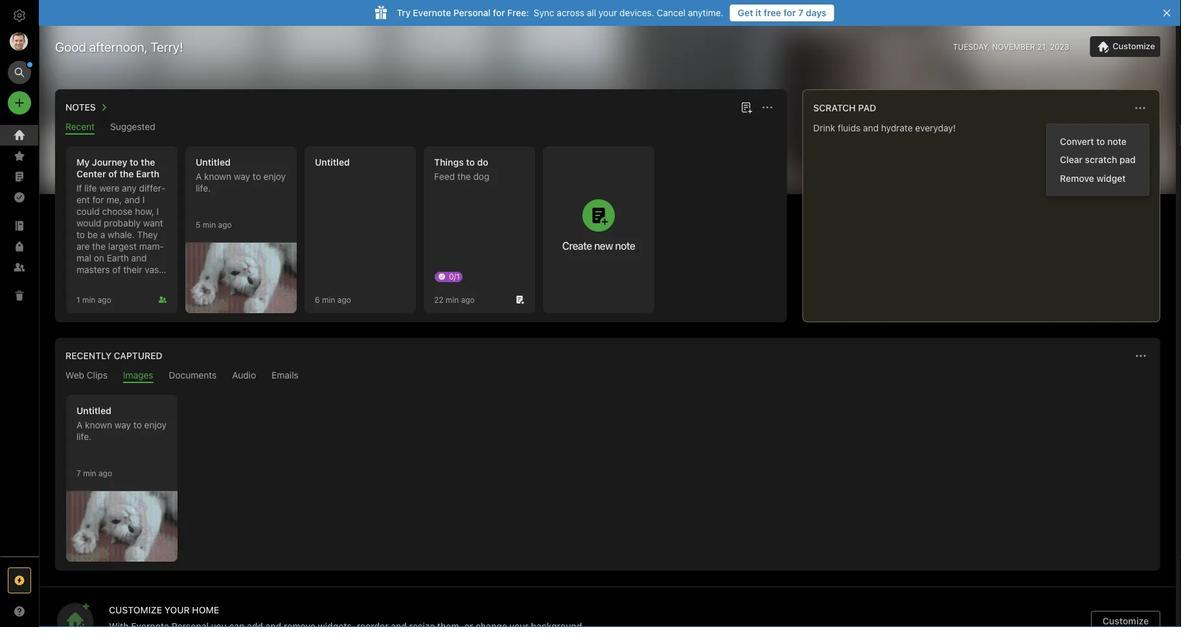 Task type: vqa. For each thing, say whether or not it's contained in the screenshot.
Click the ...
no



Task type: locate. For each thing, give the bounding box(es) containing it.
tab list for if life were any differ ent for me, and i could choose how, i would probably want to be a whale. they are the largest mam mal on earth and masters of their vast d...
[[58, 121, 784, 135]]

of
[[108, 169, 117, 179], [112, 265, 121, 275]]

the
[[141, 157, 155, 168], [120, 169, 134, 179], [457, 171, 471, 182], [92, 241, 106, 252]]

known inside images "tab panel"
[[85, 420, 112, 431]]

note right new
[[615, 240, 635, 252]]

life. inside images "tab panel"
[[76, 432, 91, 443]]

1 horizontal spatial life.
[[196, 183, 211, 194]]

ago for 5 min ago
[[218, 220, 232, 229]]

1 vertical spatial tab list
[[58, 370, 1158, 384]]

1 horizontal spatial untitled
[[196, 157, 231, 168]]

1 horizontal spatial 7
[[798, 7, 803, 18]]

21,
[[1037, 42, 1048, 51]]

0 horizontal spatial earth
[[107, 253, 129, 264]]

ago for 7 min ago
[[98, 469, 112, 478]]

1 vertical spatial thumbnail image
[[66, 492, 178, 562]]

enjoy for 5 min ago
[[263, 171, 286, 182]]

earth down largest
[[107, 253, 129, 264]]

1 horizontal spatial for
[[493, 7, 505, 18]]

a up 5
[[196, 171, 202, 182]]

notes
[[65, 102, 96, 113]]

i
[[142, 195, 145, 205], [157, 206, 159, 217]]

1 min ago
[[76, 295, 111, 305]]

1 vertical spatial way
[[115, 420, 131, 431]]

0 vertical spatial untitled a known way to enjoy life.
[[196, 157, 286, 194]]

ago inside images "tab panel"
[[98, 469, 112, 478]]

a down web clips tab
[[76, 420, 82, 431]]

for
[[493, 7, 505, 18], [784, 7, 796, 18], [92, 195, 104, 205]]

recent
[[65, 121, 95, 132]]

and up their
[[131, 253, 147, 264]]

untitled for 5 min ago
[[196, 157, 231, 168]]

their
[[123, 265, 142, 275]]

1 vertical spatial a
[[76, 420, 82, 431]]

note for create new note
[[615, 240, 635, 252]]

things
[[434, 157, 464, 168]]

largest
[[108, 241, 137, 252]]

web clips
[[65, 370, 108, 381]]

of left their
[[112, 265, 121, 275]]

0 vertical spatial and
[[124, 195, 140, 205]]

recently
[[65, 351, 111, 362]]

0 vertical spatial way
[[234, 171, 250, 182]]

untitled a known way to enjoy life. inside recent 'tab panel'
[[196, 157, 286, 194]]

min
[[203, 220, 216, 229], [82, 295, 95, 305], [322, 295, 335, 305], [446, 295, 459, 305], [83, 469, 96, 478]]

new
[[594, 240, 613, 252]]

captured
[[114, 351, 162, 362]]

1 horizontal spatial untitled a known way to enjoy life.
[[196, 157, 286, 194]]

for down life
[[92, 195, 104, 205]]

documents
[[169, 370, 217, 381]]

min inside images "tab panel"
[[83, 469, 96, 478]]

clips
[[87, 370, 108, 381]]

thumbnail image
[[185, 243, 297, 314], [66, 492, 178, 562]]

for right free
[[784, 7, 796, 18]]

known for 5 min ago
[[204, 171, 231, 182]]

try
[[397, 7, 411, 18]]

0 vertical spatial note
[[1107, 136, 1127, 147]]

enjoy
[[263, 171, 286, 182], [144, 420, 167, 431]]

untitled for 7 min ago
[[76, 406, 111, 417]]

life. up 5
[[196, 183, 211, 194]]

it
[[756, 7, 761, 18]]

click to expand image
[[33, 604, 43, 619]]

settings image
[[12, 8, 27, 23]]

for inside get it free for 7 days button
[[784, 7, 796, 18]]

0 horizontal spatial a
[[76, 420, 82, 431]]

tab list containing web clips
[[58, 370, 1158, 384]]

any
[[122, 183, 137, 194]]

remove widget
[[1060, 173, 1126, 184]]

1 horizontal spatial earth
[[136, 169, 159, 179]]

a
[[196, 171, 202, 182], [76, 420, 82, 431]]

0 horizontal spatial enjoy
[[144, 420, 167, 431]]

scratch
[[1085, 155, 1117, 165]]

untitled
[[196, 157, 231, 168], [315, 157, 350, 168], [76, 406, 111, 417]]

i up want on the top left of the page
[[157, 206, 159, 217]]

way for 5 min ago
[[234, 171, 250, 182]]

life. for 5
[[196, 183, 211, 194]]

min for 5
[[203, 220, 216, 229]]

More actions field
[[758, 98, 776, 117], [1131, 99, 1149, 117], [1132, 347, 1150, 365]]

0 vertical spatial life.
[[196, 183, 211, 194]]

1 vertical spatial of
[[112, 265, 121, 275]]

way inside recent 'tab panel'
[[234, 171, 250, 182]]

customize button
[[1090, 36, 1160, 57], [1091, 612, 1160, 628]]

cancel
[[657, 7, 685, 18]]

a inside images "tab panel"
[[76, 420, 82, 431]]

want
[[143, 218, 163, 229]]

enjoy inside recent 'tab panel'
[[263, 171, 286, 182]]

differ
[[139, 183, 165, 194]]

evernote
[[413, 7, 451, 18]]

0 horizontal spatial untitled
[[76, 406, 111, 417]]

life. up 7 min ago
[[76, 432, 91, 443]]

life.
[[196, 183, 211, 194], [76, 432, 91, 443]]

recent tab panel
[[55, 135, 787, 323]]

1 horizontal spatial known
[[204, 171, 231, 182]]

free
[[764, 7, 781, 18]]

1
[[76, 295, 80, 305]]

1 horizontal spatial i
[[157, 206, 159, 217]]

2 tab list from the top
[[58, 370, 1158, 384]]

6
[[315, 295, 320, 305]]

could
[[76, 206, 100, 217]]

the inside things to do feed the dog
[[457, 171, 471, 182]]

your
[[164, 605, 190, 616]]

1 horizontal spatial note
[[1107, 136, 1127, 147]]

1 tab list from the top
[[58, 121, 784, 135]]

to inside things to do feed the dog
[[466, 157, 475, 168]]

ent
[[76, 183, 165, 205]]

to inside dropdown list menu
[[1096, 136, 1105, 147]]

known up 5 min ago
[[204, 171, 231, 182]]

do
[[477, 157, 488, 168]]

0/1
[[449, 272, 460, 281]]

1 horizontal spatial more actions image
[[1132, 100, 1148, 116]]

of down journey
[[108, 169, 117, 179]]

1 vertical spatial note
[[615, 240, 635, 252]]

0 vertical spatial enjoy
[[263, 171, 286, 182]]

note inside button
[[615, 240, 635, 252]]

known for 7 min ago
[[85, 420, 112, 431]]

and
[[124, 195, 140, 205], [131, 253, 147, 264]]

thumbnail image inside recent 'tab panel'
[[185, 243, 297, 314]]

a inside recent 'tab panel'
[[196, 171, 202, 182]]

22
[[434, 295, 443, 305]]

0 horizontal spatial for
[[92, 195, 104, 205]]

1 vertical spatial known
[[85, 420, 112, 431]]

dropdown list menu
[[1047, 132, 1149, 188]]

earth up 'differ'
[[136, 169, 159, 179]]

ago for 22 min ago
[[461, 295, 475, 305]]

0 vertical spatial tab list
[[58, 121, 784, 135]]

tab list containing recent
[[58, 121, 784, 135]]

0 horizontal spatial thumbnail image
[[66, 492, 178, 562]]

known
[[204, 171, 231, 182], [85, 420, 112, 431]]

get
[[738, 7, 753, 18]]

untitled a known way to enjoy life. inside images "tab panel"
[[76, 406, 167, 443]]

way
[[234, 171, 250, 182], [115, 420, 131, 431]]

1 vertical spatial enjoy
[[144, 420, 167, 431]]

dog
[[473, 171, 489, 182]]

your
[[599, 7, 617, 18]]

create new note button
[[543, 146, 654, 314]]

untitled a known way to enjoy life. down images tab at bottom
[[76, 406, 167, 443]]

a for 5
[[196, 171, 202, 182]]

min for 22
[[446, 295, 459, 305]]

more actions image
[[760, 100, 775, 115], [1132, 100, 1148, 116]]

scratch pad
[[813, 103, 876, 113]]

1 horizontal spatial way
[[234, 171, 250, 182]]

recent tab
[[65, 121, 95, 135]]

me,
[[106, 195, 122, 205]]

a
[[100, 230, 105, 240]]

thumbnail image for 5 min ago
[[185, 243, 297, 314]]

0 horizontal spatial more actions image
[[760, 100, 775, 115]]

0 horizontal spatial untitled a known way to enjoy life.
[[76, 406, 167, 443]]

images tab panel
[[55, 384, 1160, 571]]

1 horizontal spatial enjoy
[[263, 171, 286, 182]]

0 horizontal spatial way
[[115, 420, 131, 431]]

known up 7 min ago
[[85, 420, 112, 431]]

whale.
[[108, 230, 135, 240]]

0 horizontal spatial 7
[[76, 469, 81, 478]]

audio tab
[[232, 370, 256, 384]]

the left dog
[[457, 171, 471, 182]]

untitled a known way to enjoy life. up 5 min ago
[[196, 157, 286, 194]]

6 min ago
[[315, 295, 351, 305]]

for for 7
[[784, 7, 796, 18]]

thumbnail image down 5 min ago
[[185, 243, 297, 314]]

2 horizontal spatial for
[[784, 7, 796, 18]]

mal
[[76, 241, 164, 264]]

1 vertical spatial untitled a known way to enjoy life.
[[76, 406, 167, 443]]

customize your home
[[109, 605, 219, 616]]

0 vertical spatial a
[[196, 171, 202, 182]]

known inside recent 'tab panel'
[[204, 171, 231, 182]]

note inside dropdown list menu
[[1107, 136, 1127, 147]]

more actions image
[[1133, 349, 1149, 364]]

way inside images "tab panel"
[[115, 420, 131, 431]]

0 vertical spatial 7
[[798, 7, 803, 18]]

for left free: at the left of the page
[[493, 7, 505, 18]]

1 horizontal spatial a
[[196, 171, 202, 182]]

thumbnail image down 7 min ago
[[66, 492, 178, 562]]

tab list
[[58, 121, 784, 135], [58, 370, 1158, 384]]

0 horizontal spatial i
[[142, 195, 145, 205]]

0 horizontal spatial known
[[85, 420, 112, 431]]

and down any on the top left of page
[[124, 195, 140, 205]]

more actions field for scratch pad
[[1131, 99, 1149, 117]]

i up how,
[[142, 195, 145, 205]]

journey
[[92, 157, 127, 168]]

2 horizontal spatial untitled
[[315, 157, 350, 168]]

0 vertical spatial thumbnail image
[[185, 243, 297, 314]]

0 horizontal spatial life.
[[76, 432, 91, 443]]

tree
[[0, 125, 39, 557]]

the up 'differ'
[[141, 157, 155, 168]]

min for 6
[[322, 295, 335, 305]]

0 horizontal spatial note
[[615, 240, 635, 252]]

customize
[[1113, 41, 1155, 51], [1103, 616, 1149, 627]]

earth
[[136, 169, 159, 179], [107, 253, 129, 264]]

web clips tab
[[65, 370, 108, 384]]

thumbnail image inside images "tab panel"
[[66, 492, 178, 562]]

0 vertical spatial known
[[204, 171, 231, 182]]

note up pad
[[1107, 136, 1127, 147]]

1 vertical spatial life.
[[76, 432, 91, 443]]

1 vertical spatial 7
[[76, 469, 81, 478]]

recently captured button
[[63, 349, 162, 364]]

life. inside recent 'tab panel'
[[196, 183, 211, 194]]

0 vertical spatial earth
[[136, 169, 159, 179]]

1 horizontal spatial thumbnail image
[[185, 243, 297, 314]]

untitled inside images "tab panel"
[[76, 406, 111, 417]]

enjoy inside images "tab panel"
[[144, 420, 167, 431]]

recently captured
[[65, 351, 162, 362]]



Task type: describe. For each thing, give the bounding box(es) containing it.
1 vertical spatial earth
[[107, 253, 129, 264]]

clear
[[1060, 155, 1083, 165]]

0 vertical spatial of
[[108, 169, 117, 179]]

Start writing… text field
[[813, 122, 1159, 312]]

ago for 1 min ago
[[98, 295, 111, 305]]

scratch
[[813, 103, 856, 113]]

how,
[[135, 206, 154, 217]]

convert to note
[[1060, 136, 1127, 147]]

choose
[[102, 206, 132, 217]]

sync
[[534, 7, 554, 18]]

november
[[992, 42, 1035, 51]]

enjoy for 7 min ago
[[144, 420, 167, 431]]

to inside images "tab panel"
[[133, 420, 142, 431]]

clear scratch pad
[[1060, 155, 1136, 165]]

center
[[76, 169, 106, 179]]

web
[[65, 370, 84, 381]]

get it free for 7 days
[[738, 7, 826, 18]]

widget
[[1097, 173, 1126, 184]]

22 min ago
[[434, 295, 475, 305]]

the up on
[[92, 241, 106, 252]]

a for 7
[[76, 420, 82, 431]]

suggested
[[110, 121, 155, 132]]

get it free for 7 days button
[[730, 5, 834, 21]]

tab list for a known way to enjoy life.
[[58, 370, 1158, 384]]

they
[[137, 230, 158, 240]]

home
[[192, 605, 219, 616]]

good afternoon, terry!
[[55, 39, 183, 54]]

suggested tab
[[110, 121, 155, 135]]

afternoon,
[[89, 39, 147, 54]]

on
[[94, 253, 104, 264]]

2023
[[1050, 42, 1069, 51]]

0 vertical spatial customize button
[[1090, 36, 1160, 57]]

7 min ago
[[76, 469, 112, 478]]

probably
[[104, 218, 141, 229]]

tuesday, november 21, 2023
[[953, 42, 1069, 51]]

feed
[[434, 171, 455, 182]]

way for 7 min ago
[[115, 420, 131, 431]]

upgrade image
[[12, 573, 27, 589]]

Account field
[[0, 29, 39, 54]]

mam
[[139, 241, 164, 252]]

1 vertical spatial and
[[131, 253, 147, 264]]

convert
[[1060, 136, 1094, 147]]

terry!
[[151, 39, 183, 54]]

documents tab
[[169, 370, 217, 384]]

d...
[[76, 276, 90, 287]]

scratch pad button
[[811, 100, 876, 116]]

all
[[587, 7, 596, 18]]

untitled a known way to enjoy life. for 5 min ago
[[196, 157, 286, 194]]

pad
[[858, 103, 876, 113]]

5 min ago
[[196, 220, 232, 229]]

anytime.
[[688, 7, 723, 18]]

emails tab
[[272, 370, 299, 384]]

clear scratch pad link
[[1047, 151, 1149, 169]]

min for 7
[[83, 469, 96, 478]]

images
[[123, 370, 153, 381]]

WHAT'S NEW field
[[0, 602, 39, 623]]

tuesday,
[[953, 42, 990, 51]]

vast
[[145, 265, 162, 275]]

min for 1
[[82, 295, 95, 305]]

remove widget link
[[1047, 169, 1149, 188]]

be
[[87, 230, 98, 240]]

audio
[[232, 370, 256, 381]]

ago for 6 min ago
[[337, 295, 351, 305]]

days
[[806, 7, 826, 18]]

1 vertical spatial i
[[157, 206, 159, 217]]

would
[[76, 218, 101, 229]]

note for convert to note
[[1107, 136, 1127, 147]]

try evernote personal for free: sync across all your devices. cancel anytime.
[[397, 7, 723, 18]]

things to do feed the dog
[[434, 157, 489, 182]]

images tab
[[123, 370, 153, 384]]

7 inside images "tab panel"
[[76, 469, 81, 478]]

if
[[76, 183, 82, 194]]

thumbnail image for 7 min ago
[[66, 492, 178, 562]]

1 vertical spatial customize
[[1103, 616, 1149, 627]]

1 vertical spatial customize button
[[1091, 612, 1160, 628]]

are
[[76, 241, 90, 252]]

more actions field for recently captured
[[1132, 347, 1150, 365]]

life. for 7
[[76, 432, 91, 443]]

customize
[[109, 605, 162, 616]]

personal
[[453, 7, 491, 18]]

untitled a known way to enjoy life. for 7 min ago
[[76, 406, 167, 443]]

account image
[[10, 32, 28, 51]]

my journey to the center of the earth if life were any differ ent for me, and i could choose how, i would probably want to be a whale. they are the largest mam mal on earth and masters of their vast d...
[[76, 157, 165, 287]]

7 inside button
[[798, 7, 803, 18]]

remove
[[1060, 173, 1094, 184]]

for inside my journey to the center of the earth if life were any differ ent for me, and i could choose how, i would probably want to be a whale. they are the largest mam mal on earth and masters of their vast d...
[[92, 195, 104, 205]]

life
[[84, 183, 97, 194]]

create
[[562, 240, 592, 252]]

home image
[[12, 128, 27, 143]]

convert to note link
[[1047, 132, 1149, 151]]

devices.
[[619, 7, 654, 18]]

pad
[[1120, 155, 1136, 165]]

good
[[55, 39, 86, 54]]

emails
[[272, 370, 299, 381]]

for for free:
[[493, 7, 505, 18]]

5
[[196, 220, 200, 229]]

notes button
[[63, 100, 111, 115]]

my
[[76, 157, 90, 168]]

across
[[557, 7, 584, 18]]

the up any on the top left of page
[[120, 169, 134, 179]]

0 vertical spatial customize
[[1113, 41, 1155, 51]]

0 vertical spatial i
[[142, 195, 145, 205]]



